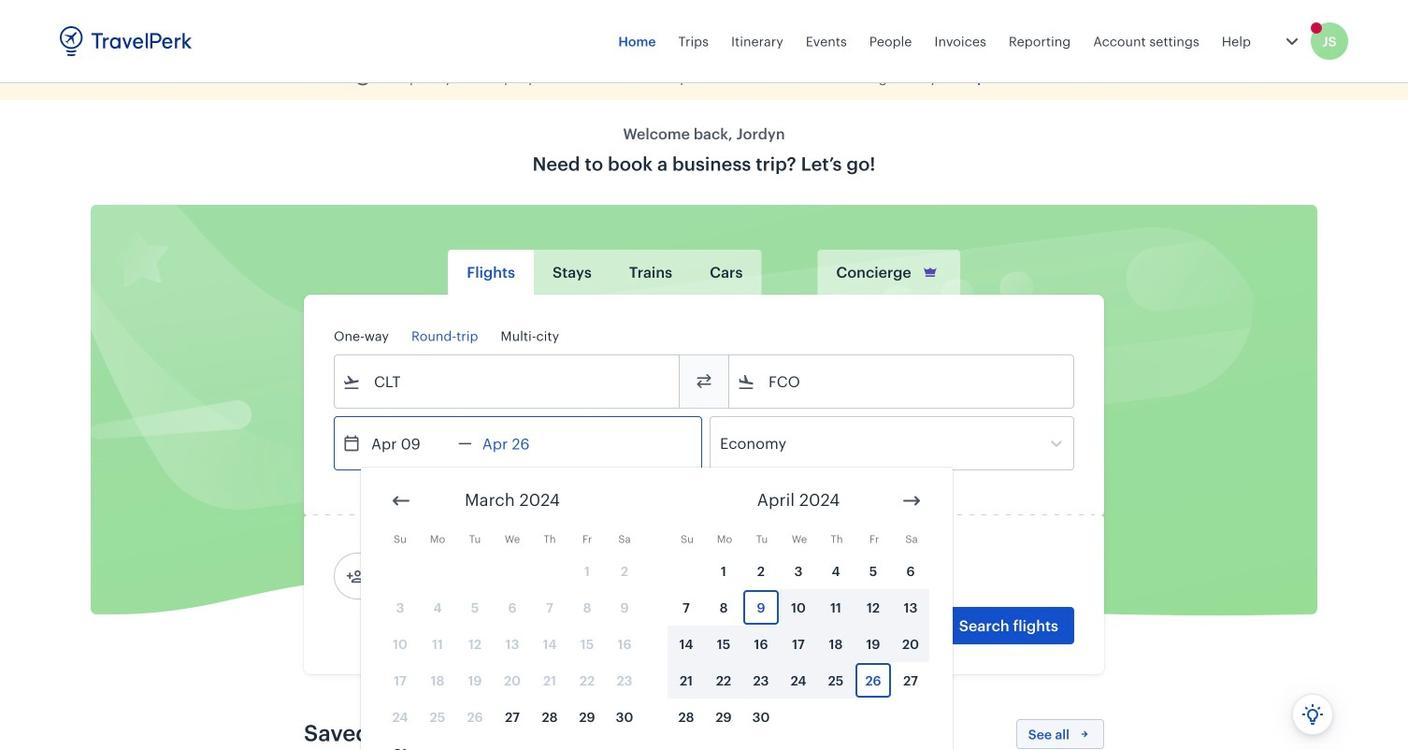 Task type: locate. For each thing, give the bounding box(es) containing it.
Add first traveler search field
[[365, 561, 559, 591]]

move backward to switch to the previous month. image
[[390, 490, 413, 512]]



Task type: describe. For each thing, give the bounding box(es) containing it.
move forward to switch to the next month. image
[[901, 490, 923, 512]]

From search field
[[361, 367, 655, 397]]

Depart text field
[[361, 417, 458, 470]]

To search field
[[756, 367, 1050, 397]]

Return text field
[[472, 417, 570, 470]]

calendar application
[[361, 468, 1409, 750]]



